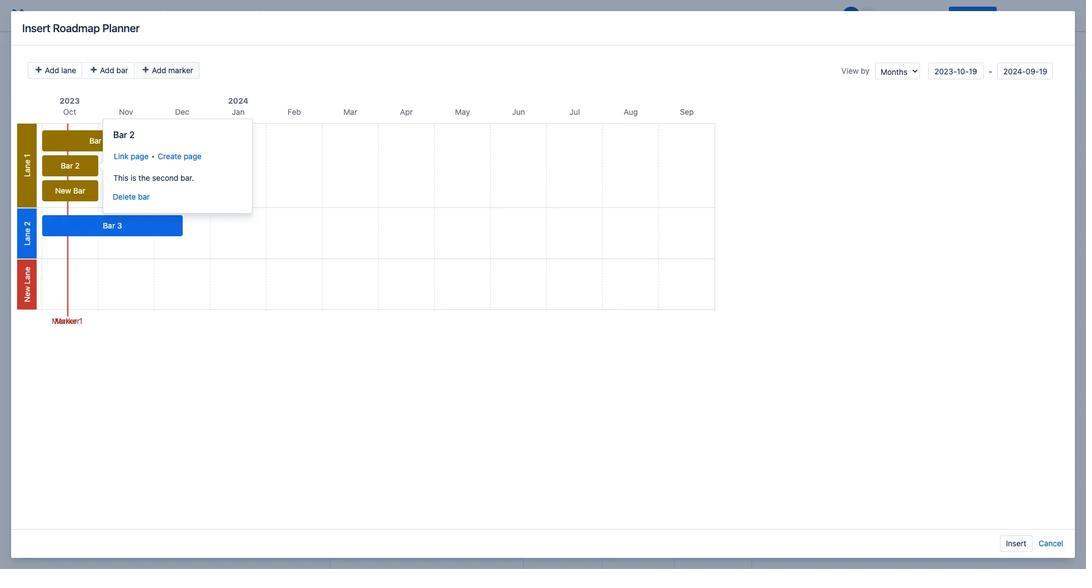 Task type: describe. For each thing, give the bounding box(es) containing it.
roadmap planner
[[348, 113, 419, 123]]

this is the second bar.
[[113, 173, 194, 183]]

apr
[[400, 107, 413, 117]]

may
[[455, 107, 470, 117]]

publish...
[[956, 11, 990, 20]]

nov
[[119, 107, 133, 117]]

insert button
[[1000, 536, 1033, 553]]

oct
[[63, 107, 76, 117]]

planner inside "dialog"
[[102, 21, 140, 34]]

1 for marker 1
[[79, 317, 83, 326]]

•
[[151, 152, 155, 161]]

emoji image
[[454, 9, 468, 22]]

add lane
[[43, 66, 76, 75]]

add marker button
[[135, 62, 199, 79]]

close draft button
[[999, 7, 1053, 24]]

roadmap planner image
[[334, 111, 348, 125]]

outdent ⇧tab image
[[338, 9, 352, 22]]

is
[[131, 173, 136, 183]]

aug
[[624, 107, 638, 117]]

1 vertical spatial planner
[[388, 113, 419, 123]]

new for new bar
[[55, 186, 71, 196]]

lane 2
[[22, 222, 32, 246]]

lane
[[61, 66, 76, 75]]

1 for lane 1
[[22, 154, 32, 158]]

layouts image
[[490, 9, 503, 22]]

2024 jan
[[228, 96, 248, 117]]

bold ⌘b image
[[168, 9, 181, 22]]

bar for add bar
[[116, 66, 128, 75]]

feb
[[288, 107, 301, 117]]

this
[[113, 173, 128, 183]]

view by
[[842, 66, 870, 76]]

marker for marker 1
[[52, 317, 77, 326]]

by
[[861, 66, 870, 76]]

action item image
[[383, 9, 397, 22]]

bar 1
[[89, 136, 107, 146]]

jacob simon image
[[843, 7, 861, 24]]

insert for insert roadmap planner
[[22, 21, 50, 34]]

marker 1
[[52, 317, 83, 326]]

insert roadmap planner dialog
[[11, 11, 1075, 559]]

table image
[[472, 9, 485, 22]]

add for bar
[[100, 66, 114, 75]]

bar for delete bar
[[138, 192, 150, 202]]

redo ⌘⇧z image
[[56, 9, 69, 22]]

add for lane
[[45, 66, 59, 75]]



Task type: locate. For each thing, give the bounding box(es) containing it.
2 vertical spatial 1
[[79, 317, 83, 326]]

roadmap left "apr"
[[348, 113, 386, 123]]

0 vertical spatial lane
[[22, 160, 32, 177]]

2 add from the left
[[100, 66, 114, 75]]

0 vertical spatial planner
[[102, 21, 140, 34]]

0 horizontal spatial bar 2
[[61, 161, 80, 171]]

add left lane
[[45, 66, 59, 75]]

link page • create page
[[114, 152, 202, 161]]

0 horizontal spatial add
[[45, 66, 59, 75]]

0 horizontal spatial insert
[[22, 21, 50, 34]]

1 vertical spatial insert
[[1006, 539, 1027, 549]]

bar 2 up new bar
[[61, 161, 80, 171]]

marker for marker
[[55, 317, 80, 326]]

2023 oct
[[60, 96, 80, 117]]

0 horizontal spatial planner
[[102, 21, 140, 34]]

new bar
[[55, 186, 85, 196]]

3 add from the left
[[152, 66, 166, 75]]

2 lane from the top
[[22, 229, 32, 246]]

planner right mar
[[388, 113, 419, 123]]

1
[[104, 136, 107, 146], [22, 154, 32, 158], [79, 317, 83, 326]]

1 vertical spatial 2
[[75, 161, 80, 171]]

confluence image
[[9, 7, 27, 24], [9, 7, 27, 24]]

lane
[[22, 160, 32, 177], [22, 229, 32, 246], [22, 267, 32, 285]]

1 horizontal spatial page
[[184, 152, 202, 161]]

0 vertical spatial roadmap
[[53, 21, 100, 34]]

bar up nov
[[116, 66, 128, 75]]

add
[[45, 66, 59, 75], [100, 66, 114, 75], [152, 66, 166, 75]]

bar inside 'button'
[[116, 66, 128, 75]]

0 vertical spatial new
[[55, 186, 71, 196]]

view
[[842, 66, 859, 76]]

1 add from the left
[[45, 66, 59, 75]]

1 vertical spatial bar
[[138, 192, 150, 202]]

roadmap right the undo ⌘z icon
[[53, 21, 100, 34]]

lane for 2
[[22, 229, 32, 246]]

1 vertical spatial lane
[[22, 229, 32, 246]]

lane 1
[[22, 154, 32, 177]]

1 vertical spatial 1
[[22, 154, 32, 158]]

2
[[129, 130, 135, 140], [75, 161, 80, 171], [22, 222, 32, 226]]

add for marker
[[152, 66, 166, 75]]

bar inside button
[[138, 192, 150, 202]]

dec
[[175, 107, 189, 117]]

publish... button
[[949, 7, 997, 24]]

1 horizontal spatial add
[[100, 66, 114, 75]]

3
[[117, 221, 122, 231]]

1 vertical spatial roadmap
[[348, 113, 386, 123]]

saved
[[810, 11, 832, 20]]

1 horizontal spatial 2
[[75, 161, 80, 171]]

insert
[[22, 21, 50, 34], [1006, 539, 1027, 549]]

bar.
[[181, 173, 194, 183]]

create page link
[[158, 152, 202, 161]]

1 horizontal spatial insert
[[1006, 539, 1027, 549]]

insert inside button
[[1006, 539, 1027, 549]]

1 horizontal spatial roadmap
[[348, 113, 386, 123]]

new for new lane
[[22, 287, 32, 303]]

2 marker from the left
[[55, 317, 80, 326]]

numbered list ⌘⇧7 image
[[320, 9, 334, 22]]

roadmap
[[53, 21, 100, 34], [348, 113, 386, 123]]

2 vertical spatial lane
[[22, 267, 32, 285]]

1 horizontal spatial bar 2
[[113, 130, 135, 140]]

insert left the redo ⌘⇧z icon
[[22, 21, 50, 34]]

1 for bar 1
[[104, 136, 107, 146]]

marker
[[52, 317, 77, 326], [55, 317, 80, 326]]

delete
[[113, 192, 136, 202]]

jun
[[512, 107, 525, 117]]

2 horizontal spatial 1
[[104, 136, 107, 146]]

bullet list ⌘⇧8 image
[[303, 9, 316, 22]]

1 horizontal spatial bar
[[138, 192, 150, 202]]

close draft
[[1006, 11, 1046, 20]]

3 lane from the top
[[22, 267, 32, 285]]

0 horizontal spatial 2
[[22, 222, 32, 226]]

link page link
[[114, 152, 149, 161]]

marker
[[168, 66, 193, 75]]

second
[[152, 173, 178, 183]]

new lane
[[22, 267, 32, 303]]

planner
[[102, 21, 140, 34], [388, 113, 419, 123]]

page up bar.
[[184, 152, 202, 161]]

add inside button
[[152, 66, 166, 75]]

insert for insert
[[1006, 539, 1027, 549]]

jul
[[570, 107, 580, 117]]

2024
[[228, 96, 248, 106]]

0 vertical spatial insert
[[22, 21, 50, 34]]

insert left the cancel
[[1006, 539, 1027, 549]]

0 vertical spatial bar 2
[[113, 130, 135, 140]]

add right lane
[[100, 66, 114, 75]]

1 page from the left
[[131, 152, 149, 161]]

new
[[55, 186, 71, 196], [22, 287, 32, 303]]

add inside button
[[45, 66, 59, 75]]

delete bar button
[[112, 189, 150, 206]]

mar
[[344, 107, 357, 117]]

bar 2 up link
[[113, 130, 135, 140]]

0 vertical spatial bar
[[116, 66, 128, 75]]

jan
[[232, 107, 245, 117]]

the
[[138, 173, 150, 183]]

sep
[[680, 107, 694, 117]]

mention image
[[437, 9, 450, 22]]

cancel button
[[1038, 536, 1064, 553]]

planner up add bar
[[102, 21, 140, 34]]

0 vertical spatial 2
[[129, 130, 135, 140]]

1 horizontal spatial 1
[[79, 317, 83, 326]]

yy-mm-dd text field
[[929, 63, 984, 79]]

0 horizontal spatial roadmap
[[53, 21, 100, 34]]

add image, video, or file image
[[419, 9, 432, 22]]

close
[[1006, 11, 1027, 20]]

1 marker from the left
[[52, 317, 77, 326]]

2 horizontal spatial add
[[152, 66, 166, 75]]

bar 3
[[103, 221, 122, 231]]

delete bar
[[113, 192, 150, 202]]

0 vertical spatial 1
[[104, 136, 107, 146]]

bar 2
[[113, 130, 135, 140], [61, 161, 80, 171]]

italic ⌘i image
[[186, 9, 199, 22]]

1 vertical spatial new
[[22, 287, 32, 303]]

0 horizontal spatial 1
[[22, 154, 32, 158]]

yy-mm-dd text field
[[998, 63, 1053, 79]]

bar
[[113, 130, 127, 140], [89, 136, 102, 146], [61, 161, 73, 171], [73, 186, 85, 196], [103, 221, 115, 231]]

roadmap inside the insert roadmap planner "dialog"
[[53, 21, 100, 34]]

insert roadmap planner
[[22, 21, 140, 34]]

bar down the at the top
[[138, 192, 150, 202]]

add inside 'button'
[[100, 66, 114, 75]]

0 horizontal spatial new
[[22, 287, 32, 303]]

add marker
[[150, 66, 193, 75]]

add bar
[[98, 66, 128, 75]]

1 horizontal spatial planner
[[388, 113, 419, 123]]

1 vertical spatial bar 2
[[61, 161, 80, 171]]

add left the marker
[[152, 66, 166, 75]]

2 vertical spatial 2
[[22, 222, 32, 226]]

2 page from the left
[[184, 152, 202, 161]]

-
[[987, 66, 995, 76]]

lane for 1
[[22, 160, 32, 177]]

link
[[114, 152, 129, 161]]

0 horizontal spatial page
[[131, 152, 149, 161]]

draft
[[1029, 11, 1046, 20]]

2023
[[60, 96, 80, 106]]

page
[[131, 152, 149, 161], [184, 152, 202, 161]]

link image
[[401, 9, 414, 22]]

add lane button
[[28, 62, 82, 79]]

bar
[[116, 66, 128, 75], [138, 192, 150, 202]]

page left •
[[131, 152, 149, 161]]

add bar button
[[83, 62, 134, 79]]

indent tab image
[[356, 9, 369, 22]]

0 horizontal spatial bar
[[116, 66, 128, 75]]

1 horizontal spatial new
[[55, 186, 71, 196]]

bar 2 inside the insert roadmap planner "dialog"
[[61, 161, 80, 171]]

1 lane from the top
[[22, 160, 32, 177]]

2 horizontal spatial 2
[[129, 130, 135, 140]]

create
[[158, 152, 182, 161]]

cancel
[[1039, 539, 1064, 549]]

undo ⌘z image
[[38, 9, 51, 22]]



Task type: vqa. For each thing, say whether or not it's contained in the screenshot.
Epic
no



